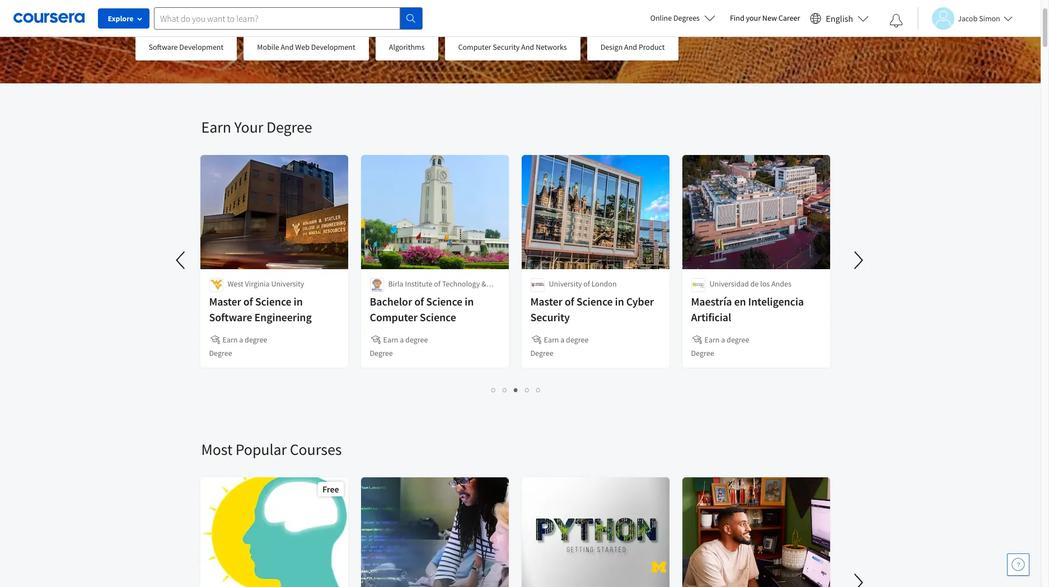 Task type: vqa. For each thing, say whether or not it's contained in the screenshot.
or within 'available only on desktop this guided project is designed for laptops or desktop computers with a reliable internet connection, not mobile devices.'
no



Task type: locate. For each thing, give the bounding box(es) containing it.
master for master of science in cyber security
[[531, 295, 563, 309]]

computer inside computer security and networks link
[[459, 42, 492, 52]]

courses
[[290, 440, 342, 460]]

in left cyber at the right of the page
[[615, 295, 624, 309]]

None search field
[[154, 7, 423, 29]]

degrees
[[674, 13, 700, 23]]

online degrees button
[[642, 6, 725, 30]]

explore button
[[98, 8, 150, 29]]

of for security
[[565, 295, 575, 309]]

degree for engineering
[[245, 335, 267, 345]]

jacob
[[958, 13, 978, 23]]

bachelor of science in computer science
[[370, 295, 474, 324]]

4 degree from the left
[[727, 335, 750, 345]]

of inside the master of science in software engineering
[[244, 295, 253, 309]]

0 horizontal spatial development
[[179, 42, 224, 52]]

of for science
[[415, 295, 424, 309]]

list containing 1
[[201, 384, 832, 397]]

of down virginia on the top of page
[[244, 295, 253, 309]]

1 horizontal spatial university
[[549, 279, 582, 289]]

bachelor
[[370, 295, 413, 309]]

earn a degree down the bachelor of science in computer science
[[383, 335, 428, 345]]

1 horizontal spatial master
[[531, 295, 563, 309]]

2 button
[[500, 384, 511, 397]]

find your new career link
[[725, 11, 806, 25]]

west virginia university image
[[209, 278, 223, 292]]

list
[[201, 384, 832, 397]]

degree for science
[[370, 348, 393, 359]]

software down explore "popup button"
[[149, 42, 178, 52]]

3 in from the left
[[615, 295, 624, 309]]

design
[[601, 42, 623, 52]]

earn a degree for science
[[383, 335, 428, 345]]

of left london
[[584, 279, 590, 289]]

5
[[537, 385, 541, 395]]

design and product link
[[587, 33, 679, 60]]

python for everybody specialization by university of michigan, image
[[361, 478, 509, 588]]

and
[[281, 42, 294, 52], [522, 42, 534, 52], [625, 42, 638, 52]]

earn for bachelor of science in computer science
[[383, 335, 399, 345]]

west virginia university
[[228, 279, 304, 289]]

science down london
[[577, 295, 613, 309]]

security left networks
[[493, 42, 520, 52]]

earn down artificial
[[705, 335, 720, 345]]

earn for master of science in software engineering
[[223, 335, 238, 345]]

coursera image
[[13, 9, 85, 27]]

degree down the bachelor of science in computer science
[[406, 335, 428, 345]]

earn a degree down master of science in cyber security
[[544, 335, 589, 345]]

0 horizontal spatial university
[[271, 279, 304, 289]]

earn a degree down the master of science in software engineering on the left
[[223, 335, 267, 345]]

of inside master of science in cyber security
[[565, 295, 575, 309]]

1 and from the left
[[281, 42, 294, 52]]

degree
[[245, 335, 267, 345], [406, 335, 428, 345], [566, 335, 589, 345], [727, 335, 750, 345]]

2 earn a degree from the left
[[383, 335, 428, 345]]

science inside the master of science in software engineering
[[255, 295, 292, 309]]

computer
[[459, 42, 492, 52], [370, 310, 418, 324]]

degree
[[267, 117, 312, 137], [209, 348, 232, 359], [370, 348, 393, 359], [531, 348, 554, 359], [692, 348, 715, 359]]

in up engineering
[[294, 295, 303, 309]]

earn
[[201, 117, 231, 137], [223, 335, 238, 345], [383, 335, 399, 345], [544, 335, 559, 345], [705, 335, 720, 345]]

1 master from the left
[[209, 295, 241, 309]]

science down technology
[[426, 295, 463, 309]]

master of science in cyber security
[[531, 295, 654, 324]]

master inside master of science in cyber security
[[531, 295, 563, 309]]

earn for master of science in cyber security
[[544, 335, 559, 345]]

3 a from the left
[[561, 335, 565, 345]]

1 horizontal spatial development
[[311, 42, 356, 52]]

help center image
[[1012, 559, 1026, 572]]

0 horizontal spatial and
[[281, 42, 294, 52]]

2 horizontal spatial and
[[625, 42, 638, 52]]

0 horizontal spatial security
[[493, 42, 520, 52]]

science inside master of science in cyber security
[[577, 295, 613, 309]]

a
[[239, 335, 243, 345], [400, 335, 404, 345], [561, 335, 565, 345], [722, 335, 726, 345]]

3
[[514, 385, 519, 395]]

degree down the master of science in software engineering on the left
[[245, 335, 267, 345]]

earn a degree down artificial
[[705, 335, 750, 345]]

software development
[[149, 42, 224, 52]]

university right virginia on the top of page
[[271, 279, 304, 289]]

en
[[735, 295, 746, 309]]

mobile and web development link
[[244, 33, 369, 60]]

a down artificial
[[722, 335, 726, 345]]

4 earn a degree from the left
[[705, 335, 750, 345]]

development
[[179, 42, 224, 52], [311, 42, 356, 52]]

degree for engineering
[[209, 348, 232, 359]]

of for engineering
[[244, 295, 253, 309]]

1 horizontal spatial security
[[531, 310, 570, 324]]

security down university of london image
[[531, 310, 570, 324]]

algorithms link
[[376, 33, 438, 60]]

earn a degree for security
[[544, 335, 589, 345]]

engineering
[[255, 310, 312, 324]]

0 vertical spatial computer
[[459, 42, 492, 52]]

3 earn a degree from the left
[[544, 335, 589, 345]]

science,
[[388, 290, 416, 300]]

2 and from the left
[[522, 42, 534, 52]]

1 vertical spatial security
[[531, 310, 570, 324]]

software development link
[[135, 33, 237, 60]]

free
[[323, 484, 339, 495]]

2 master from the left
[[531, 295, 563, 309]]

earn down the master of science in software engineering on the left
[[223, 335, 238, 345]]

security
[[493, 42, 520, 52], [531, 310, 570, 324]]

1 vertical spatial software
[[209, 310, 252, 324]]

2 horizontal spatial in
[[615, 295, 624, 309]]

technology
[[442, 279, 480, 289]]

of inside the bachelor of science in computer science
[[415, 295, 424, 309]]

1 degree from the left
[[245, 335, 267, 345]]

web
[[295, 42, 310, 52]]

a down the bachelor of science in computer science
[[400, 335, 404, 345]]

1 horizontal spatial in
[[465, 295, 474, 309]]

3 and from the left
[[625, 42, 638, 52]]

of down institute
[[415, 295, 424, 309]]

0 vertical spatial security
[[493, 42, 520, 52]]

of up pilani
[[434, 279, 441, 289]]

0 horizontal spatial software
[[149, 42, 178, 52]]

2 degree from the left
[[406, 335, 428, 345]]

and left networks
[[522, 42, 534, 52]]

3 degree from the left
[[566, 335, 589, 345]]

1 horizontal spatial computer
[[459, 42, 492, 52]]

virginia
[[245, 279, 270, 289]]

career
[[779, 13, 801, 23]]

institute
[[405, 279, 433, 289]]

a down the master of science in software engineering on the left
[[239, 335, 243, 345]]

universidad de los andes image
[[692, 278, 706, 292]]

computer inside the bachelor of science in computer science
[[370, 310, 418, 324]]

find your new career
[[730, 13, 801, 23]]

1 vertical spatial computer
[[370, 310, 418, 324]]

0 horizontal spatial in
[[294, 295, 303, 309]]

0 horizontal spatial computer
[[370, 310, 418, 324]]

in inside the master of science in software engineering
[[294, 295, 303, 309]]

in
[[294, 295, 303, 309], [465, 295, 474, 309], [615, 295, 624, 309]]

mobile
[[257, 42, 279, 52]]

university right university of london image
[[549, 279, 582, 289]]

maestría en inteligencia artificial
[[692, 295, 804, 324]]

birla institute of technology & science, pilani image
[[370, 278, 384, 292]]

and for design
[[625, 42, 638, 52]]

earn down "bachelor"
[[383, 335, 399, 345]]

2 in from the left
[[465, 295, 474, 309]]

new
[[763, 13, 778, 23]]

algorithms
[[389, 42, 425, 52]]

2 a from the left
[[400, 335, 404, 345]]

in inside the bachelor of science in computer science
[[465, 295, 474, 309]]

1 horizontal spatial and
[[522, 42, 534, 52]]

birla institute of technology & science, pilani
[[388, 279, 487, 300]]

master
[[209, 295, 241, 309], [531, 295, 563, 309]]

of inside birla institute of technology & science, pilani
[[434, 279, 441, 289]]

1 horizontal spatial software
[[209, 310, 252, 324]]

science up engineering
[[255, 295, 292, 309]]

of
[[434, 279, 441, 289], [584, 279, 590, 289], [244, 295, 253, 309], [415, 295, 424, 309], [565, 295, 575, 309]]

and left the web
[[281, 42, 294, 52]]

earn for maestría en inteligencia artificial
[[705, 335, 720, 345]]

master down west virginia university image
[[209, 295, 241, 309]]

a down master of science in cyber security
[[561, 335, 565, 345]]

degree down master of science in cyber security
[[566, 335, 589, 345]]

degree down maestría en inteligencia artificial
[[727, 335, 750, 345]]

and right design
[[625, 42, 638, 52]]

de
[[751, 279, 759, 289]]

master down university of london image
[[531, 295, 563, 309]]

1 in from the left
[[294, 295, 303, 309]]

a for engineering
[[239, 335, 243, 345]]

master of science in software engineering
[[209, 295, 312, 324]]

in down technology
[[465, 295, 474, 309]]

earn down master of science in cyber security
[[544, 335, 559, 345]]

1 a from the left
[[239, 335, 243, 345]]

earn a degree for engineering
[[223, 335, 267, 345]]

university
[[271, 279, 304, 289], [549, 279, 582, 289]]

in inside master of science in cyber security
[[615, 295, 624, 309]]

science for science
[[426, 295, 463, 309]]

simon
[[980, 13, 1001, 23]]

0 horizontal spatial master
[[209, 295, 241, 309]]

london
[[592, 279, 617, 289]]

software down 'west' on the top left of page
[[209, 310, 252, 324]]

2
[[503, 385, 508, 395]]

1 earn a degree from the left
[[223, 335, 267, 345]]

degree for science
[[406, 335, 428, 345]]

master inside the master of science in software engineering
[[209, 295, 241, 309]]

popular
[[236, 440, 287, 460]]

in for master of science in cyber security
[[615, 295, 624, 309]]

software
[[149, 42, 178, 52], [209, 310, 252, 324]]

science
[[255, 295, 292, 309], [426, 295, 463, 309], [577, 295, 613, 309], [420, 310, 456, 324]]

andes
[[772, 279, 792, 289]]

of down university of london
[[565, 295, 575, 309]]

earn a degree
[[223, 335, 267, 345], [383, 335, 428, 345], [544, 335, 589, 345], [705, 335, 750, 345]]



Task type: describe. For each thing, give the bounding box(es) containing it.
birla
[[388, 279, 404, 289]]

list inside earn your degree carousel element
[[201, 384, 832, 397]]

a for security
[[561, 335, 565, 345]]

free link
[[199, 477, 349, 588]]

earn your degree carousel element
[[168, 83, 873, 406]]

networks
[[536, 42, 567, 52]]

previous slide image
[[168, 247, 195, 274]]

earn your degree
[[201, 117, 312, 137]]

next slide image
[[846, 570, 873, 588]]

mobile and web development
[[257, 42, 356, 52]]

universidad
[[710, 279, 749, 289]]

0 vertical spatial software
[[149, 42, 178, 52]]

1
[[492, 385, 496, 395]]

and for mobile
[[281, 42, 294, 52]]

university of london image
[[531, 278, 545, 292]]

design and product
[[601, 42, 665, 52]]

jacob simon
[[958, 13, 1001, 23]]

programming for everybody (getting started with python) course by university of michigan, image
[[522, 478, 670, 588]]

inteligencia
[[749, 295, 804, 309]]

3 button
[[511, 384, 522, 397]]

next slide image
[[846, 247, 873, 274]]

product
[[639, 42, 665, 52]]

explore
[[108, 13, 134, 24]]

1 development from the left
[[179, 42, 224, 52]]

outlined info action image
[[331, 1, 343, 14]]

english
[[826, 13, 854, 24]]

find
[[730, 13, 745, 23]]

What do you want to learn? text field
[[154, 7, 401, 29]]

science for engineering
[[255, 295, 292, 309]]

cyber
[[627, 295, 654, 309]]

&
[[482, 279, 487, 289]]

in for bachelor of science in computer science
[[465, 295, 474, 309]]

online degrees
[[651, 13, 700, 23]]

most popular courses
[[201, 440, 342, 460]]

google data analytics professional certificate by google, image
[[683, 478, 831, 588]]

maestría
[[692, 295, 732, 309]]

4 a from the left
[[722, 335, 726, 345]]

master for master of science in software engineering
[[209, 295, 241, 309]]

your
[[746, 13, 761, 23]]

computer security and networks
[[459, 42, 567, 52]]

jacob simon button
[[918, 7, 1013, 29]]

los
[[761, 279, 770, 289]]

security inside master of science in cyber security
[[531, 310, 570, 324]]

science down pilani
[[420, 310, 456, 324]]

science for security
[[577, 295, 613, 309]]

most popular courses carousel element
[[196, 406, 1050, 588]]

show notifications image
[[890, 14, 904, 27]]

a for science
[[400, 335, 404, 345]]

your
[[234, 117, 264, 137]]

online
[[651, 13, 672, 23]]

west
[[228, 279, 244, 289]]

computer security and networks link
[[445, 33, 581, 60]]

university of london
[[549, 279, 617, 289]]

4
[[525, 385, 530, 395]]

4 button
[[522, 384, 533, 397]]

software inside the master of science in software engineering
[[209, 310, 252, 324]]

degree for security
[[566, 335, 589, 345]]

1 button
[[488, 384, 500, 397]]

1 university from the left
[[271, 279, 304, 289]]

universidad de los andes
[[710, 279, 792, 289]]

5 button
[[533, 384, 545, 397]]

in for master of science in software engineering
[[294, 295, 303, 309]]

earn left your
[[201, 117, 231, 137]]

2 development from the left
[[311, 42, 356, 52]]

english button
[[806, 0, 874, 36]]

2 university from the left
[[549, 279, 582, 289]]

artificial
[[692, 310, 732, 324]]

degree for security
[[531, 348, 554, 359]]

most
[[201, 440, 233, 460]]

pilani
[[417, 290, 436, 300]]



